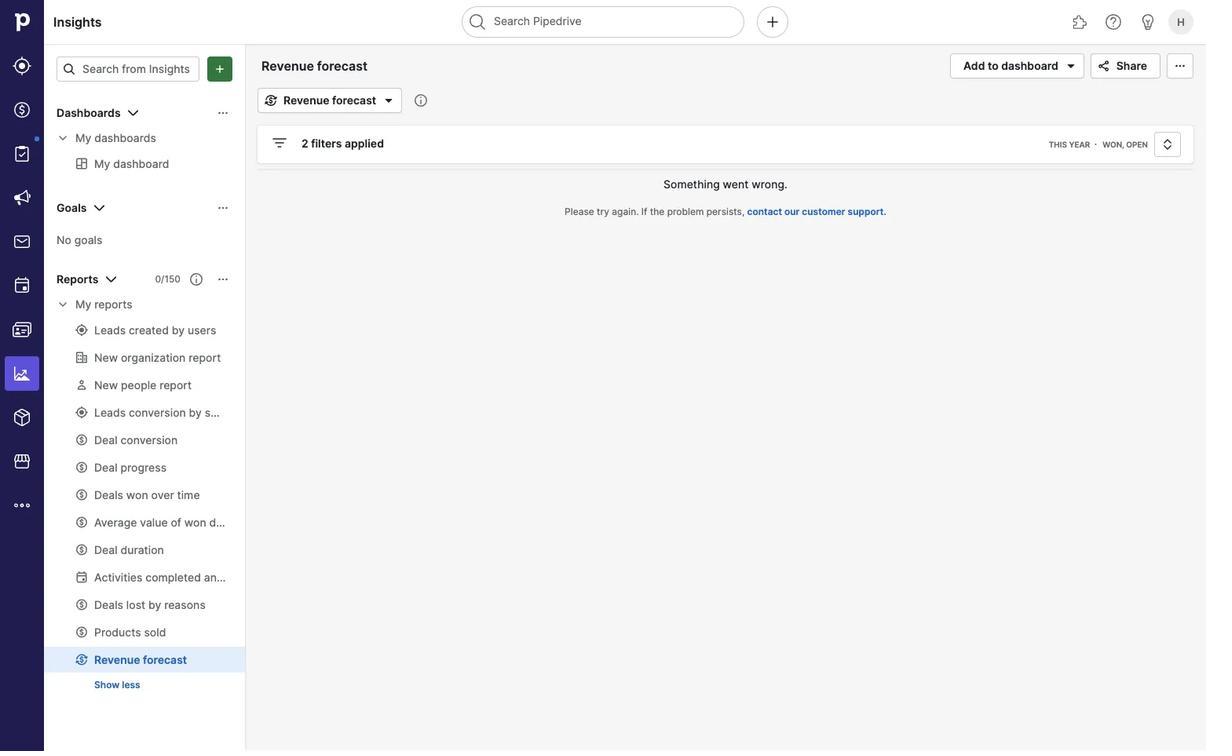Task type: describe. For each thing, give the bounding box(es) containing it.
show
[[94, 680, 120, 691]]

my reports
[[75, 298, 132, 311]]

persists,
[[707, 206, 745, 218]]

more image
[[13, 496, 31, 515]]

color secondary image for my reports
[[57, 298, 69, 311]]

quick help image
[[1104, 13, 1123, 31]]

2
[[302, 137, 308, 150]]

to
[[988, 59, 999, 73]]

color primary image inside dashboards button
[[124, 104, 143, 123]]

color primary image inside revenue forecast button
[[262, 94, 280, 107]]

our
[[785, 206, 800, 218]]

this
[[1049, 140, 1067, 149]]

filters
[[311, 137, 342, 150]]

color primary image inside share button
[[1095, 60, 1114, 72]]

2 filters applied
[[302, 137, 384, 150]]

home image
[[10, 10, 34, 34]]

if
[[642, 206, 648, 218]]

applied
[[345, 137, 384, 150]]

Search from Insights text field
[[57, 57, 200, 82]]

no
[[57, 233, 71, 247]]

deals image
[[13, 101, 31, 119]]

revenue
[[284, 94, 330, 107]]

Search Pipedrive field
[[462, 6, 745, 38]]

color primary image inside add to dashboard button
[[1062, 57, 1081, 75]]

marketplace image
[[13, 452, 31, 471]]

went
[[723, 178, 749, 191]]

problem
[[667, 206, 704, 218]]

support.
[[848, 206, 887, 218]]

campaigns image
[[13, 189, 31, 207]]

add to dashboard button
[[950, 53, 1085, 79]]

color secondary image for my dashboards
[[57, 132, 69, 145]]

no goals
[[57, 233, 102, 247]]

forecast
[[332, 94, 376, 107]]

sales assistant image
[[1139, 13, 1158, 31]]

open
[[1127, 140, 1148, 149]]

h button
[[1166, 6, 1197, 38]]

quick add image
[[763, 13, 782, 31]]

please try again. if the problem persists, contact our customer support.
[[565, 206, 887, 218]]

activities image
[[13, 276, 31, 295]]

leads image
[[13, 57, 31, 75]]

add to dashboard
[[964, 59, 1059, 73]]

insights image
[[13, 364, 31, 383]]

insights
[[53, 14, 102, 29]]

something
[[664, 178, 720, 191]]

customer
[[802, 206, 846, 218]]

color primary inverted image
[[211, 63, 229, 75]]

sales inbox image
[[13, 233, 31, 251]]

goals inside goals button
[[57, 201, 87, 215]]

1 vertical spatial goals
[[74, 233, 102, 247]]

my dashboards
[[75, 132, 156, 145]]

color primary image right the leads icon
[[63, 63, 75, 75]]

color undefined image
[[13, 145, 31, 163]]

dashboards inside button
[[57, 106, 121, 120]]

the
[[650, 206, 665, 218]]

try
[[597, 206, 610, 218]]

color primary image inside goals button
[[217, 202, 229, 214]]

this year
[[1049, 140, 1090, 149]]

contact
[[747, 206, 782, 218]]

dashboard
[[1002, 59, 1059, 73]]

revenue forecast
[[284, 94, 376, 107]]

1 vertical spatial dashboards
[[94, 132, 156, 145]]



Task type: vqa. For each thing, say whether or not it's contained in the screenshot.
IN
no



Task type: locate. For each thing, give the bounding box(es) containing it.
goals up no
[[57, 201, 87, 215]]

my
[[75, 132, 91, 145], [75, 298, 91, 311]]

share button
[[1091, 53, 1161, 79]]

dashboards button
[[44, 101, 245, 126]]

year
[[1069, 140, 1090, 149]]

my for my dashboards
[[75, 132, 91, 145]]

goals button
[[44, 196, 245, 221]]

color secondary image
[[57, 132, 69, 145], [57, 298, 69, 311]]

2 color secondary image from the top
[[57, 298, 69, 311]]

wrong.
[[752, 178, 788, 191]]

color primary image left revenue
[[262, 94, 280, 107]]

0/150
[[155, 274, 181, 285]]

revenue forecast button
[[258, 88, 402, 113]]

1 vertical spatial reports
[[94, 298, 132, 311]]

color primary image inside dashboards button
[[217, 107, 229, 119]]

color primary image inside revenue forecast button
[[380, 91, 398, 110]]

add
[[964, 59, 985, 73]]

again.
[[612, 206, 639, 218]]

1 color secondary image from the top
[[57, 132, 69, 145]]

my down no goals
[[75, 298, 91, 311]]

contact our customer support. link
[[747, 206, 887, 218]]

color primary image up no goals
[[90, 199, 109, 218]]

please
[[565, 206, 594, 218]]

reports down no goals
[[94, 298, 132, 311]]

dashboards down dashboards button
[[94, 132, 156, 145]]

reports
[[57, 273, 99, 286], [94, 298, 132, 311]]

dashboards
[[57, 106, 121, 120], [94, 132, 156, 145]]

1 vertical spatial color secondary image
[[57, 298, 69, 311]]

something went wrong.
[[664, 178, 788, 191]]

share
[[1117, 59, 1148, 73]]

2 my from the top
[[75, 298, 91, 311]]

goals
[[57, 201, 87, 215], [74, 233, 102, 247]]

show less
[[94, 680, 140, 691]]

0 vertical spatial goals
[[57, 201, 87, 215]]

color primary image
[[63, 63, 75, 75], [262, 94, 280, 107], [124, 104, 143, 123], [270, 134, 289, 152], [90, 199, 109, 218], [190, 273, 203, 286]]

reports up my reports
[[57, 273, 99, 286]]

goals right no
[[74, 233, 102, 247]]

Revenue forecast field
[[258, 56, 391, 76]]

info image
[[415, 94, 427, 107]]

0 vertical spatial dashboards
[[57, 106, 121, 120]]

contacts image
[[13, 320, 31, 339]]

0 vertical spatial my
[[75, 132, 91, 145]]

my right color undefined image
[[75, 132, 91, 145]]

color primary image left 2 at the left top
[[270, 134, 289, 152]]

show less button
[[88, 676, 147, 695]]

less
[[122, 680, 140, 691]]

color primary image inside goals button
[[90, 199, 109, 218]]

0 vertical spatial color secondary image
[[57, 132, 69, 145]]

dashboards up my dashboards
[[57, 106, 121, 120]]

won,
[[1103, 140, 1125, 149]]

1 my from the top
[[75, 132, 91, 145]]

1 vertical spatial my
[[75, 298, 91, 311]]

0 vertical spatial reports
[[57, 273, 99, 286]]

color secondary image right color undefined image
[[57, 132, 69, 145]]

color primary image
[[1062, 57, 1081, 75], [1095, 60, 1114, 72], [1171, 60, 1190, 72], [380, 91, 398, 110], [217, 107, 229, 119], [1159, 138, 1177, 151], [217, 202, 229, 214], [102, 270, 121, 289], [217, 273, 229, 286]]

won, open
[[1103, 140, 1148, 149]]

my for my reports
[[75, 298, 91, 311]]

menu
[[0, 0, 44, 752]]

color primary image up my dashboards
[[124, 104, 143, 123]]

products image
[[13, 408, 31, 427]]

menu item
[[0, 352, 44, 396]]

color primary image right 0/150
[[190, 273, 203, 286]]

color secondary image left my reports
[[57, 298, 69, 311]]

h
[[1178, 16, 1185, 28]]



